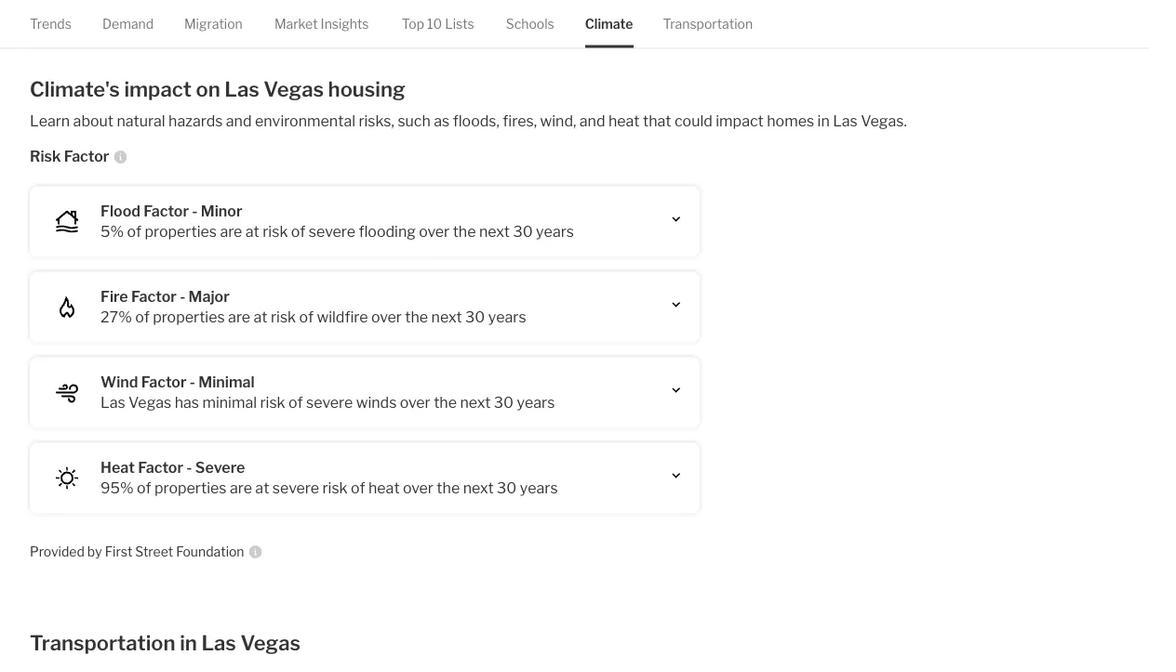 Task type: locate. For each thing, give the bounding box(es) containing it.
risk
[[263, 223, 288, 241], [271, 308, 296, 327], [260, 394, 285, 412], [322, 480, 348, 498]]

natural
[[117, 112, 165, 130]]

over inside "wind factor - minimal las vegas has minimal risk of severe winds over the next 30 years"
[[400, 394, 430, 412]]

winds
[[356, 394, 397, 412]]

at inside heat factor - severe 95% of properties are at severe        risk of heat over the next 30 years
[[255, 480, 269, 498]]

severe inside flood factor - minor 5% of properties are at risk of severe flooding over the next 30 years
[[309, 223, 355, 241]]

1 vertical spatial vegas
[[128, 394, 171, 412]]

wind factor - minimal las vegas has minimal risk of severe winds over the next 30 years
[[100, 374, 555, 412]]

floods,
[[453, 112, 500, 130]]

factor right heat
[[138, 459, 183, 477]]

on
[[196, 76, 220, 101]]

climate's impact on las vegas housing
[[30, 76, 405, 101]]

next inside "wind factor - minimal las vegas has minimal risk of severe winds over the next 30 years"
[[460, 394, 491, 412]]

risk inside the fire factor - major 27% of properties are at risk of wildfire over the next 30 years
[[271, 308, 296, 327]]

1 horizontal spatial vegas
[[264, 76, 324, 101]]

vegas down wind
[[128, 394, 171, 412]]

0 vertical spatial at
[[245, 223, 259, 241]]

1 vertical spatial at
[[254, 308, 267, 327]]

1 vertical spatial are
[[228, 308, 250, 327]]

30
[[513, 223, 533, 241], [465, 308, 485, 327], [494, 394, 514, 412], [497, 480, 517, 498]]

las
[[225, 76, 259, 101], [833, 112, 858, 130], [100, 394, 125, 412]]

factor right flood
[[144, 202, 189, 221]]

the inside heat factor - severe 95% of properties are at severe        risk of heat over the next 30 years
[[437, 480, 460, 498]]

market
[[274, 16, 318, 32]]

properties
[[145, 223, 217, 241], [153, 308, 225, 327], [154, 480, 227, 498]]

properties down minor
[[145, 223, 217, 241]]

severe
[[309, 223, 355, 241], [306, 394, 353, 412], [272, 480, 319, 498]]

fire factor - major 27% of properties are at risk of wildfire over the next 30 years
[[100, 288, 526, 327]]

wind,
[[540, 112, 576, 130]]

factor right fire
[[131, 288, 177, 306]]

- left minor
[[192, 202, 198, 221]]

0 horizontal spatial las
[[100, 394, 125, 412]]

0 horizontal spatial vegas
[[128, 394, 171, 412]]

factor
[[64, 147, 109, 166], [144, 202, 189, 221], [131, 288, 177, 306], [141, 374, 187, 392], [138, 459, 183, 477]]

of
[[127, 223, 141, 241], [291, 223, 305, 241], [135, 308, 150, 327], [299, 308, 314, 327], [288, 394, 303, 412], [137, 480, 151, 498], [351, 480, 365, 498]]

heat
[[608, 112, 640, 130], [368, 480, 400, 498]]

top
[[402, 16, 424, 32]]

over inside heat factor - severe 95% of properties are at severe        risk of heat over the next 30 years
[[403, 480, 433, 498]]

environmental
[[255, 112, 355, 130]]

0 vertical spatial severe
[[309, 223, 355, 241]]

2 vertical spatial properties
[[154, 480, 227, 498]]

las right on
[[225, 76, 259, 101]]

climate link
[[585, 0, 633, 48]]

such
[[398, 112, 431, 130]]

as
[[434, 112, 450, 130]]

- left major
[[180, 288, 185, 306]]

top 10 lists
[[402, 16, 474, 32]]

1 horizontal spatial impact
[[716, 112, 764, 130]]

0 vertical spatial las
[[225, 76, 259, 101]]

0 vertical spatial vegas
[[264, 76, 324, 101]]

wildfire
[[317, 308, 368, 327]]

insights
[[321, 16, 369, 32]]

factor inside heat factor - severe 95% of properties are at severe        risk of heat over the next 30 years
[[138, 459, 183, 477]]

impact right could
[[716, 112, 764, 130]]

years inside heat factor - severe 95% of properties are at severe        risk of heat over the next 30 years
[[520, 480, 558, 498]]

1 horizontal spatial heat
[[608, 112, 640, 130]]

risk inside "wind factor - minimal las vegas has minimal risk of severe winds over the next 30 years"
[[260, 394, 285, 412]]

are inside heat factor - severe 95% of properties are at severe        risk of heat over the next 30 years
[[230, 480, 252, 498]]

factor inside "wind factor - minimal las vegas has minimal risk of severe winds over the next 30 years"
[[141, 374, 187, 392]]

migration
[[184, 16, 243, 32]]

next
[[479, 223, 510, 241], [431, 308, 462, 327], [460, 394, 491, 412], [463, 480, 494, 498]]

years inside "wind factor - minimal las vegas has minimal risk of severe winds over the next 30 years"
[[517, 394, 555, 412]]

heat inside heat factor - severe 95% of properties are at severe        risk of heat over the next 30 years
[[368, 480, 400, 498]]

2 vertical spatial severe
[[272, 480, 319, 498]]

over inside the fire factor - major 27% of properties are at risk of wildfire over the next 30 years
[[371, 308, 402, 327]]

market insights
[[274, 16, 369, 32]]

are inside flood factor - minor 5% of properties are at risk of severe flooding over the next 30 years
[[220, 223, 242, 241]]

minor
[[201, 202, 242, 221]]

in
[[817, 112, 830, 130]]

- for major
[[180, 288, 185, 306]]

factor inside flood factor - minor 5% of properties are at risk of severe flooding over the next 30 years
[[144, 202, 189, 221]]

at
[[245, 223, 259, 241], [254, 308, 267, 327], [255, 480, 269, 498]]

- for minimal
[[190, 374, 195, 392]]

factor for fire
[[131, 288, 177, 306]]

next inside the fire factor - major 27% of properties are at risk of wildfire over the next 30 years
[[431, 308, 462, 327]]

lists
[[445, 16, 474, 32]]

0 horizontal spatial heat
[[368, 480, 400, 498]]

at inside flood factor - minor 5% of properties are at risk of severe flooding over the next 30 years
[[245, 223, 259, 241]]

0 vertical spatial impact
[[124, 76, 192, 101]]

could
[[674, 112, 713, 130]]

1 vertical spatial las
[[833, 112, 858, 130]]

major
[[188, 288, 230, 306]]

of right 5%
[[127, 223, 141, 241]]

of inside "wind factor - minimal las vegas has minimal risk of severe winds over the next 30 years"
[[288, 394, 303, 412]]

properties for severe
[[154, 480, 227, 498]]

- left severe
[[186, 459, 192, 477]]

of right 27%
[[135, 308, 150, 327]]

- inside "wind factor - minimal las vegas has minimal risk of severe winds over the next 30 years"
[[190, 374, 195, 392]]

impact
[[124, 76, 192, 101], [716, 112, 764, 130]]

factor up has
[[141, 374, 187, 392]]

vegas.
[[861, 112, 907, 130]]

are
[[220, 223, 242, 241], [228, 308, 250, 327], [230, 480, 252, 498]]

1 horizontal spatial las
[[225, 76, 259, 101]]

-
[[192, 202, 198, 221], [180, 288, 185, 306], [190, 374, 195, 392], [186, 459, 192, 477]]

are down minor
[[220, 223, 242, 241]]

factor for wind
[[141, 374, 187, 392]]

1 vertical spatial properties
[[153, 308, 225, 327]]

are down severe
[[230, 480, 252, 498]]

impact up natural
[[124, 76, 192, 101]]

and down climate's impact on las vegas housing in the left of the page
[[226, 112, 252, 130]]

the
[[453, 223, 476, 241], [405, 308, 428, 327], [434, 394, 457, 412], [437, 480, 460, 498]]

1 vertical spatial severe
[[306, 394, 353, 412]]

2 and from the left
[[579, 112, 605, 130]]

of right 'minimal'
[[288, 394, 303, 412]]

- inside flood factor - minor 5% of properties are at risk of severe flooding over the next 30 years
[[192, 202, 198, 221]]

vegas
[[264, 76, 324, 101], [128, 394, 171, 412]]

factor down about on the left of page
[[64, 147, 109, 166]]

over
[[419, 223, 450, 241], [371, 308, 402, 327], [400, 394, 430, 412], [403, 480, 433, 498]]

learn
[[30, 112, 70, 130]]

properties down major
[[153, 308, 225, 327]]

heat down the winds
[[368, 480, 400, 498]]

las down wind
[[100, 394, 125, 412]]

properties for minor
[[145, 223, 217, 241]]

vegas up environmental at the left top of page
[[264, 76, 324, 101]]

las right the in
[[833, 112, 858, 130]]

and right wind,
[[579, 112, 605, 130]]

foundation
[[176, 545, 244, 561]]

2 vertical spatial at
[[255, 480, 269, 498]]

factor inside the fire factor - major 27% of properties are at risk of wildfire over the next 30 years
[[131, 288, 177, 306]]

properties down severe
[[154, 480, 227, 498]]

- for severe
[[186, 459, 192, 477]]

by
[[87, 545, 102, 561]]

are down major
[[228, 308, 250, 327]]

fires,
[[503, 112, 537, 130]]

at for minor
[[245, 223, 259, 241]]

95%
[[100, 480, 134, 498]]

climate
[[585, 16, 633, 32]]

flooding
[[359, 223, 416, 241]]

risk
[[30, 147, 61, 166]]

years
[[536, 223, 574, 241], [488, 308, 526, 327], [517, 394, 555, 412], [520, 480, 558, 498]]

1 horizontal spatial and
[[579, 112, 605, 130]]

30 inside "wind factor - minimal las vegas has minimal risk of severe winds over the next 30 years"
[[494, 394, 514, 412]]

properties inside flood factor - minor 5% of properties are at risk of severe flooding over the next 30 years
[[145, 223, 217, 241]]

market insights link
[[274, 0, 369, 48]]

housing
[[328, 76, 405, 101]]

properties inside heat factor - severe 95% of properties are at severe        risk of heat over the next 30 years
[[154, 480, 227, 498]]

are inside the fire factor - major 27% of properties are at risk of wildfire over the next 30 years
[[228, 308, 250, 327]]

provided by first street foundation
[[30, 545, 244, 561]]

1 vertical spatial impact
[[716, 112, 764, 130]]

1 vertical spatial heat
[[368, 480, 400, 498]]

the inside "wind factor - minimal las vegas has minimal risk of severe winds over the next 30 years"
[[434, 394, 457, 412]]

heat left 'that'
[[608, 112, 640, 130]]

are for severe
[[230, 480, 252, 498]]

0 vertical spatial are
[[220, 223, 242, 241]]

factor for risk
[[64, 147, 109, 166]]

- inside the fire factor - major 27% of properties are at risk of wildfire over the next 30 years
[[180, 288, 185, 306]]

years inside flood factor - minor 5% of properties are at risk of severe flooding over the next 30 years
[[536, 223, 574, 241]]

learn about natural hazards and environmental risks, such as floods, fires, wind, and heat that      could impact homes in las vegas.
[[30, 112, 907, 130]]

2 vertical spatial are
[[230, 480, 252, 498]]

at inside the fire factor - major 27% of properties are at risk of wildfire over the next 30 years
[[254, 308, 267, 327]]

- up has
[[190, 374, 195, 392]]

30 inside heat factor - severe 95% of properties are at severe        risk of heat over the next 30 years
[[497, 480, 517, 498]]

- inside heat factor - severe 95% of properties are at severe        risk of heat over the next 30 years
[[186, 459, 192, 477]]

properties inside the fire factor - major 27% of properties are at risk of wildfire over the next 30 years
[[153, 308, 225, 327]]

las inside "wind factor - minimal las vegas has minimal risk of severe winds over the next 30 years"
[[100, 394, 125, 412]]

0 vertical spatial properties
[[145, 223, 217, 241]]

and
[[226, 112, 252, 130], [579, 112, 605, 130]]

0 horizontal spatial and
[[226, 112, 252, 130]]

2 vertical spatial las
[[100, 394, 125, 412]]

properties for major
[[153, 308, 225, 327]]

0 vertical spatial heat
[[608, 112, 640, 130]]



Task type: vqa. For each thing, say whether or not it's contained in the screenshot.


Task type: describe. For each thing, give the bounding box(es) containing it.
10
[[427, 16, 442, 32]]

demand
[[102, 16, 154, 32]]

30 inside the fire factor - major 27% of properties are at risk of wildfire over the next 30 years
[[465, 308, 485, 327]]

of up the fire factor - major 27% of properties are at risk of wildfire over the next 30 years in the left of the page
[[291, 223, 305, 241]]

wind
[[100, 374, 138, 392]]

migration link
[[184, 0, 243, 48]]

homes
[[767, 112, 814, 130]]

severe inside heat factor - severe 95% of properties are at severe        risk of heat over the next 30 years
[[272, 480, 319, 498]]

minimal
[[202, 394, 257, 412]]

factor for heat
[[138, 459, 183, 477]]

of right 95%
[[137, 480, 151, 498]]

has
[[175, 394, 199, 412]]

that
[[643, 112, 671, 130]]

climate's
[[30, 76, 120, 101]]

demand link
[[102, 0, 154, 48]]

1 and from the left
[[226, 112, 252, 130]]

heat factor - severe 95% of properties are at severe        risk of heat over the next 30 years
[[100, 459, 558, 498]]

about
[[73, 112, 114, 130]]

schools link
[[506, 0, 554, 48]]

street
[[135, 545, 173, 561]]

- for minor
[[192, 202, 198, 221]]

30 inside flood factor - minor 5% of properties are at risk of severe flooding over the next 30 years
[[513, 223, 533, 241]]

transportation
[[663, 16, 753, 32]]

minimal
[[198, 374, 255, 392]]

provided
[[30, 545, 84, 561]]

of left wildfire
[[299, 308, 314, 327]]

schools
[[506, 16, 554, 32]]

hazards
[[169, 112, 223, 130]]

vegas inside "wind factor - minimal las vegas has minimal risk of severe winds over the next 30 years"
[[128, 394, 171, 412]]

heat
[[100, 459, 135, 477]]

fire
[[100, 288, 128, 306]]

trends link
[[30, 0, 72, 48]]

are for minor
[[220, 223, 242, 241]]

of down the winds
[[351, 480, 365, 498]]

next inside heat factor - severe 95% of properties are at severe        risk of heat over the next 30 years
[[463, 480, 494, 498]]

2 horizontal spatial las
[[833, 112, 858, 130]]

years inside the fire factor - major 27% of properties are at risk of wildfire over the next 30 years
[[488, 308, 526, 327]]

transportation link
[[663, 0, 753, 48]]

over inside flood factor - minor 5% of properties are at risk of severe flooding over the next 30 years
[[419, 223, 450, 241]]

top 10 lists link
[[402, 0, 474, 48]]

trends
[[30, 16, 72, 32]]

at for major
[[254, 308, 267, 327]]

are for major
[[228, 308, 250, 327]]

factor for flood
[[144, 202, 189, 221]]

risk factor
[[30, 147, 109, 166]]

severe inside "wind factor - minimal las vegas has minimal risk of severe winds over the next 30 years"
[[306, 394, 353, 412]]

the inside flood factor - minor 5% of properties are at risk of severe flooding over the next 30 years
[[453, 223, 476, 241]]

the inside the fire factor - major 27% of properties are at risk of wildfire over the next 30 years
[[405, 308, 428, 327]]

risk inside heat factor - severe 95% of properties are at severe        risk of heat over the next 30 years
[[322, 480, 348, 498]]

27%
[[100, 308, 132, 327]]

risk inside flood factor - minor 5% of properties are at risk of severe flooding over the next 30 years
[[263, 223, 288, 241]]

0 horizontal spatial impact
[[124, 76, 192, 101]]

flood factor - minor 5% of properties are at risk of severe flooding over the next 30 years
[[100, 202, 574, 241]]

risks,
[[359, 112, 394, 130]]

5%
[[100, 223, 124, 241]]

flood
[[100, 202, 140, 221]]

next inside flood factor - minor 5% of properties are at risk of severe flooding over the next 30 years
[[479, 223, 510, 241]]

severe
[[195, 459, 245, 477]]

at for severe
[[255, 480, 269, 498]]

first
[[105, 545, 132, 561]]



